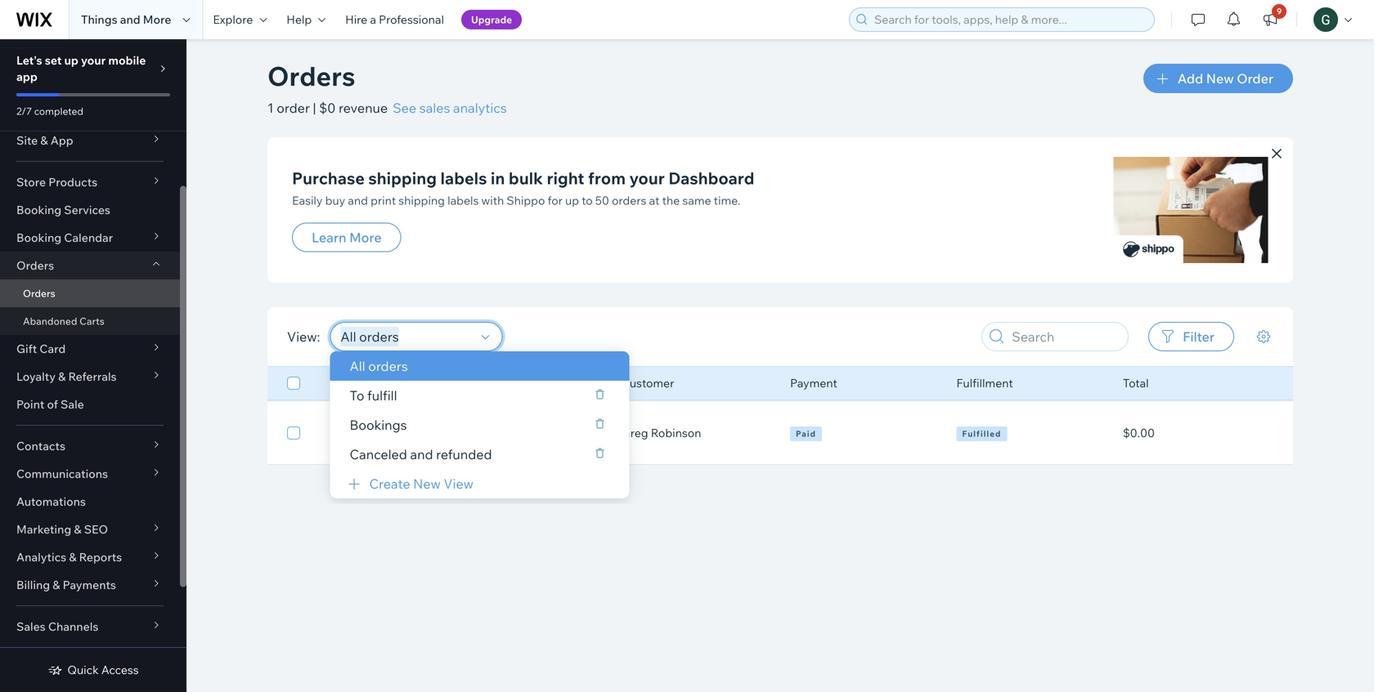 Task type: describe. For each thing, give the bounding box(es) containing it.
fulfill
[[367, 388, 397, 404]]

referrals
[[68, 370, 117, 384]]

nov 28, 2023, 11:34 am
[[455, 419, 527, 448]]

automations link
[[0, 488, 180, 516]]

dashboard
[[668, 168, 755, 188]]

a
[[370, 12, 376, 27]]

9
[[1277, 6, 1282, 16]]

quick access button
[[48, 663, 139, 678]]

1 vertical spatial shipping
[[399, 193, 445, 208]]

bulk
[[509, 168, 543, 188]]

loyalty & referrals
[[16, 370, 117, 384]]

refunded
[[436, 447, 492, 463]]

billing & payments button
[[0, 572, 180, 600]]

analytics
[[16, 550, 66, 565]]

fulfillment
[[957, 376, 1013, 391]]

analytics & reports
[[16, 550, 122, 565]]

booking for booking calendar
[[16, 231, 61, 245]]

store
[[16, 175, 46, 189]]

set
[[45, 53, 62, 67]]

orders inside orders 1 order | $0 revenue see sales analytics
[[267, 59, 355, 92]]

1 vertical spatial order
[[332, 376, 364, 391]]

gift card
[[16, 342, 66, 356]]

payments
[[63, 578, 116, 593]]

access
[[101, 663, 139, 678]]

orders 1 order | $0 revenue see sales analytics
[[267, 59, 507, 116]]

shippo
[[507, 193, 545, 208]]

bookings
[[350, 417, 407, 434]]

sales
[[419, 100, 450, 116]]

hire
[[345, 12, 367, 27]]

reports
[[79, 550, 122, 565]]

new for create
[[413, 476, 441, 492]]

automations
[[16, 495, 86, 509]]

app
[[16, 70, 37, 84]]

greg
[[621, 426, 648, 440]]

let's set up your mobile app
[[16, 53, 146, 84]]

communications
[[16, 467, 108, 481]]

paid link
[[790, 426, 937, 441]]

professional
[[379, 12, 444, 27]]

print
[[371, 193, 396, 208]]

upgrade button
[[461, 10, 522, 29]]

site
[[16, 133, 38, 148]]

orders for orders dropdown button
[[16, 258, 54, 273]]

|
[[313, 100, 316, 116]]

new for #10001
[[338, 436, 358, 446]]

sales channels button
[[0, 613, 180, 641]]

upgrade
[[471, 13, 512, 26]]

& for loyalty
[[58, 370, 66, 384]]

orders for orders link
[[23, 288, 55, 300]]

Search for tools, apps, help & more... field
[[869, 8, 1149, 31]]

same
[[682, 193, 711, 208]]

canceled
[[350, 447, 407, 463]]

at
[[649, 193, 660, 208]]

payment
[[790, 376, 837, 391]]

carts
[[79, 315, 105, 328]]

billing & payments
[[16, 578, 116, 593]]

$0.00 link
[[1123, 426, 1155, 441]]

all orders
[[350, 358, 408, 375]]

9 button
[[1252, 0, 1288, 39]]

things and more
[[81, 12, 171, 27]]

orders link
[[0, 280, 180, 308]]

point
[[16, 398, 44, 412]]

up inside the let's set up your mobile app
[[64, 53, 78, 67]]

add
[[1178, 70, 1203, 87]]

the
[[662, 193, 680, 208]]

to fulfill
[[350, 388, 397, 404]]

create new view
[[369, 476, 474, 492]]

total
[[1123, 376, 1149, 391]]

abandoned carts
[[23, 315, 105, 328]]

your inside purchase  shipping labels in bulk right from your dashboard easily buy and print shipping labels with shippo for up to 50 orders at the same time.
[[629, 168, 665, 188]]

2023,
[[498, 419, 527, 433]]

channels
[[48, 620, 98, 634]]

store products
[[16, 175, 97, 189]]

view:
[[287, 329, 320, 345]]

analytics & reports button
[[0, 544, 180, 572]]

#10001 new
[[332, 419, 372, 446]]

of
[[47, 398, 58, 412]]

booking calendar button
[[0, 224, 180, 252]]

and for canceled
[[410, 447, 433, 463]]

to
[[582, 193, 593, 208]]

all orders option
[[330, 352, 629, 381]]

greg robinson
[[621, 426, 701, 440]]

gift
[[16, 342, 37, 356]]

booking services link
[[0, 196, 180, 224]]

2/7
[[16, 105, 32, 117]]



Task type: vqa. For each thing, say whether or not it's contained in the screenshot.
Marketing & SEO
yes



Task type: locate. For each thing, give the bounding box(es) containing it.
1 vertical spatial and
[[348, 193, 368, 208]]

explore
[[213, 12, 253, 27]]

your left mobile
[[81, 53, 106, 67]]

site & app
[[16, 133, 73, 148]]

order inside button
[[1237, 70, 1274, 87]]

& right site
[[40, 133, 48, 148]]

orders inside dropdown button
[[16, 258, 54, 273]]

2 vertical spatial new
[[413, 476, 441, 492]]

shipping up 'print'
[[368, 168, 437, 188]]

orders
[[267, 59, 355, 92], [16, 258, 54, 273], [23, 288, 55, 300]]

2 vertical spatial orders
[[23, 288, 55, 300]]

seo
[[84, 523, 108, 537]]

new right add
[[1206, 70, 1234, 87]]

canceled and refunded
[[350, 447, 492, 463]]

1 horizontal spatial up
[[565, 193, 579, 208]]

order
[[277, 100, 310, 116]]

point of sale link
[[0, 391, 180, 419]]

sale
[[61, 398, 84, 412]]

new inside add new order button
[[1206, 70, 1234, 87]]

shipping
[[368, 168, 437, 188], [399, 193, 445, 208]]

nov
[[455, 419, 477, 433]]

50
[[595, 193, 609, 208]]

orders down booking calendar
[[16, 258, 54, 273]]

billing
[[16, 578, 50, 593]]

0 vertical spatial orders
[[267, 59, 355, 92]]

new for add
[[1206, 70, 1234, 87]]

up right set
[[64, 53, 78, 67]]

analytics
[[453, 100, 507, 116]]

0 horizontal spatial more
[[143, 12, 171, 27]]

1 horizontal spatial your
[[629, 168, 665, 188]]

1 horizontal spatial and
[[348, 193, 368, 208]]

greg robinson link
[[621, 426, 771, 441]]

booking down the store
[[16, 203, 61, 217]]

purchase  shipping labels in bulk right from your dashboard easily buy and print shipping labels with shippo for up to 50 orders at the same time.
[[292, 168, 755, 208]]

& inside the loyalty & referrals dropdown button
[[58, 370, 66, 384]]

& inside site & app dropdown button
[[40, 133, 48, 148]]

0 vertical spatial labels
[[440, 168, 487, 188]]

0 horizontal spatial your
[[81, 53, 106, 67]]

orders up fulfill
[[368, 358, 408, 375]]

and inside purchase  shipping labels in bulk right from your dashboard easily buy and print shipping labels with shippo for up to 50 orders at the same time.
[[348, 193, 368, 208]]

help
[[287, 12, 312, 27]]

order down the all
[[332, 376, 364, 391]]

services
[[64, 203, 110, 217]]

up inside purchase  shipping labels in bulk right from your dashboard easily buy and print shipping labels with shippo for up to 50 orders at the same time.
[[565, 193, 579, 208]]

booking inside dropdown button
[[16, 231, 61, 245]]

1 horizontal spatial order
[[1237, 70, 1274, 87]]

quick
[[67, 663, 99, 678]]

orders inside option
[[368, 358, 408, 375]]

& right the billing at left bottom
[[53, 578, 60, 593]]

completed
[[34, 105, 83, 117]]

sidebar element
[[0, 39, 186, 693]]

loyalty
[[16, 370, 56, 384]]

1 horizontal spatial orders
[[612, 193, 646, 208]]

1 vertical spatial orders
[[368, 358, 408, 375]]

0 vertical spatial up
[[64, 53, 78, 67]]

None checkbox
[[287, 374, 300, 393], [287, 424, 300, 443], [287, 374, 300, 393], [287, 424, 300, 443]]

orders up the |
[[267, 59, 355, 92]]

& for billing
[[53, 578, 60, 593]]

booking down booking services
[[16, 231, 61, 245]]

marketing & seo button
[[0, 516, 180, 544]]

date
[[455, 376, 481, 391]]

0 vertical spatial your
[[81, 53, 106, 67]]

filter
[[1183, 329, 1215, 345]]

order down 9 button
[[1237, 70, 1274, 87]]

1 vertical spatial more
[[349, 229, 382, 246]]

2 horizontal spatial and
[[410, 447, 433, 463]]

see sales analytics button
[[393, 98, 507, 118]]

1 vertical spatial booking
[[16, 231, 61, 245]]

1 vertical spatial up
[[565, 193, 579, 208]]

nov 28, 2023, 11:34 am link
[[455, 419, 602, 448]]

new
[[1206, 70, 1234, 87], [338, 436, 358, 446], [413, 476, 441, 492]]

0 vertical spatial more
[[143, 12, 171, 27]]

& inside marketing & seo popup button
[[74, 523, 81, 537]]

2 booking from the top
[[16, 231, 61, 245]]

fulfilled
[[962, 429, 1001, 439]]

booking for booking services
[[16, 203, 61, 217]]

2 horizontal spatial new
[[1206, 70, 1234, 87]]

and for things
[[120, 12, 140, 27]]

#10001
[[332, 419, 372, 433]]

& left reports
[[69, 550, 77, 565]]

let's
[[16, 53, 42, 67]]

1 horizontal spatial new
[[413, 476, 441, 492]]

and right 'things'
[[120, 12, 140, 27]]

communications button
[[0, 461, 180, 488]]

labels left with
[[448, 193, 479, 208]]

1 vertical spatial orders
[[16, 258, 54, 273]]

time.
[[714, 193, 740, 208]]

up left to
[[565, 193, 579, 208]]

learn more link
[[292, 223, 401, 252]]

0 vertical spatial orders
[[612, 193, 646, 208]]

order
[[1237, 70, 1274, 87], [332, 376, 364, 391]]

marketing
[[16, 523, 71, 537]]

see
[[393, 100, 416, 116]]

with
[[481, 193, 504, 208]]

labels left in
[[440, 168, 487, 188]]

purchase
[[292, 168, 365, 188]]

new down #10001
[[338, 436, 358, 446]]

new inside 'create new view' button
[[413, 476, 441, 492]]

$0.00
[[1123, 426, 1155, 440]]

booking services
[[16, 203, 110, 217]]

2 vertical spatial and
[[410, 447, 433, 463]]

1
[[267, 100, 274, 116]]

1 vertical spatial new
[[338, 436, 358, 446]]

new inside #10001 new
[[338, 436, 358, 446]]

labels
[[440, 168, 487, 188], [448, 193, 479, 208]]

orders button
[[0, 252, 180, 280]]

app
[[51, 133, 73, 148]]

more up mobile
[[143, 12, 171, 27]]

store products button
[[0, 169, 180, 196]]

revenue
[[339, 100, 388, 116]]

Search field
[[1007, 323, 1123, 351]]

& for site
[[40, 133, 48, 148]]

1 vertical spatial your
[[629, 168, 665, 188]]

& for analytics
[[69, 550, 77, 565]]

your up at
[[629, 168, 665, 188]]

card
[[40, 342, 66, 356]]

orders left at
[[612, 193, 646, 208]]

0 vertical spatial shipping
[[368, 168, 437, 188]]

in
[[491, 168, 505, 188]]

gift card button
[[0, 335, 180, 363]]

abandoned carts link
[[0, 308, 180, 335]]

& right loyalty
[[58, 370, 66, 384]]

sales
[[16, 620, 46, 634]]

0 vertical spatial order
[[1237, 70, 1274, 87]]

0 horizontal spatial order
[[332, 376, 364, 391]]

your inside the let's set up your mobile app
[[81, 53, 106, 67]]

0 vertical spatial booking
[[16, 203, 61, 217]]

1 vertical spatial labels
[[448, 193, 479, 208]]

1 horizontal spatial more
[[349, 229, 382, 246]]

things
[[81, 12, 117, 27]]

add new order button
[[1143, 64, 1293, 93]]

shipping right 'print'
[[399, 193, 445, 208]]

0 vertical spatial and
[[120, 12, 140, 27]]

products
[[48, 175, 97, 189]]

more right learn
[[349, 229, 382, 246]]

calendar
[[64, 231, 113, 245]]

0 horizontal spatial and
[[120, 12, 140, 27]]

and right buy
[[348, 193, 368, 208]]

0 horizontal spatial new
[[338, 436, 358, 446]]

hire a professional link
[[335, 0, 454, 39]]

orders up abandoned
[[23, 288, 55, 300]]

0 vertical spatial new
[[1206, 70, 1234, 87]]

right
[[547, 168, 584, 188]]

& inside billing & payments dropdown button
[[53, 578, 60, 593]]

1 booking from the top
[[16, 203, 61, 217]]

purchase  shipping labels in bulk right from your dashboard image
[[1113, 157, 1269, 263]]

to
[[350, 388, 364, 404]]

point of sale
[[16, 398, 84, 412]]

0 horizontal spatial orders
[[368, 358, 408, 375]]

orders inside purchase  shipping labels in bulk right from your dashboard easily buy and print shipping labels with shippo for up to 50 orders at the same time.
[[612, 193, 646, 208]]

and up create new view
[[410, 447, 433, 463]]

view
[[444, 476, 474, 492]]

loyalty & referrals button
[[0, 363, 180, 391]]

contacts button
[[0, 433, 180, 461]]

Unsaved view field
[[336, 323, 476, 351]]

booking
[[16, 203, 61, 217], [16, 231, 61, 245]]

& for marketing
[[74, 523, 81, 537]]

add new order
[[1178, 70, 1274, 87]]

quick access
[[67, 663, 139, 678]]

& inside analytics & reports dropdown button
[[69, 550, 77, 565]]

all
[[350, 358, 365, 375]]

& left seo
[[74, 523, 81, 537]]

new down canceled and refunded
[[413, 476, 441, 492]]

buy
[[325, 193, 345, 208]]

$0
[[319, 100, 336, 116]]

0 horizontal spatial up
[[64, 53, 78, 67]]

robinson
[[651, 426, 701, 440]]

11:34
[[455, 434, 483, 448]]



